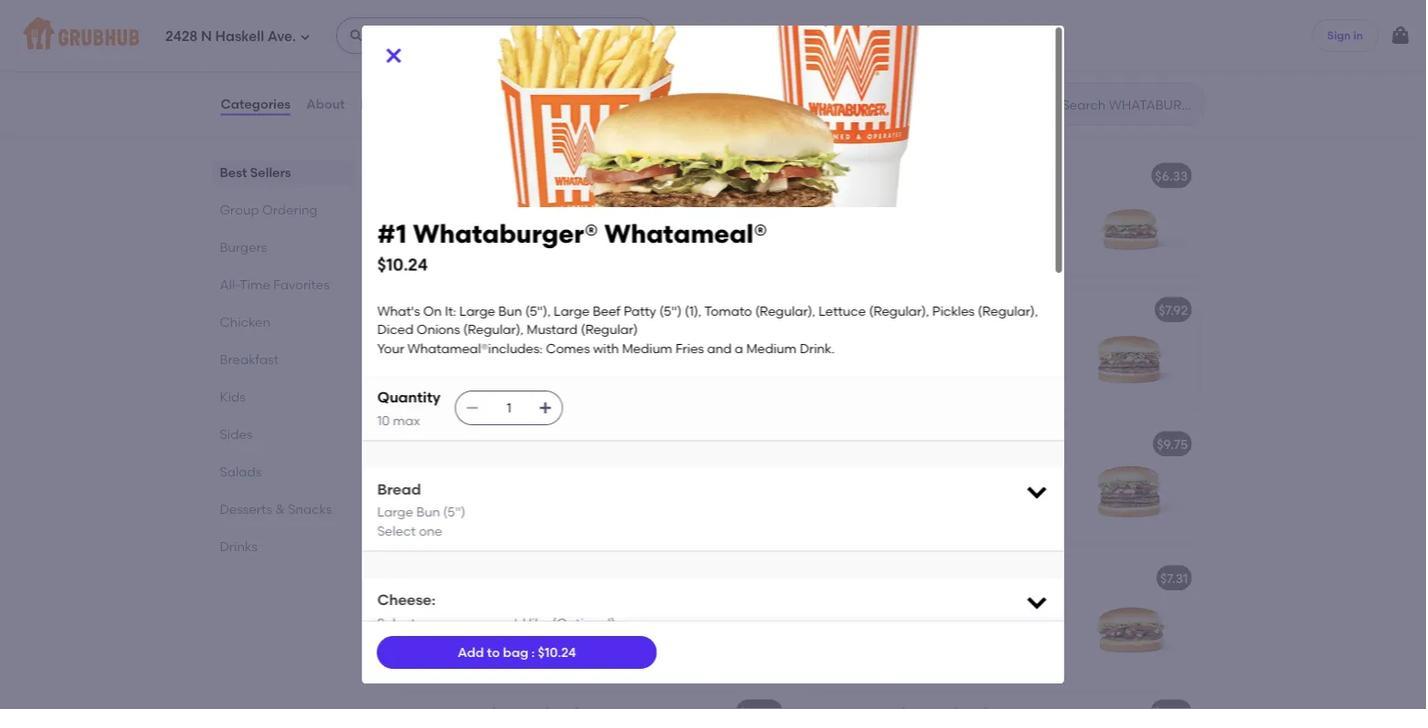 Task type: vqa. For each thing, say whether or not it's contained in the screenshot.
second the order from the top
no



Task type: describe. For each thing, give the bounding box(es) containing it.
onions for #2 double meat whataburger®
[[855, 384, 898, 399]]

beef for #3 triple meat whataburger®
[[815, 481, 843, 497]]

what's inside what's on it: whataburger® (10), tomato, lettuce, pickles, diced onions, mustard (4oz), mayonnaise (4oz), ketchup (4oz)
[[406, 0, 449, 9]]

favorites
[[273, 277, 330, 292]]

$11.94
[[739, 302, 774, 318]]

$11.58 +
[[739, 571, 782, 587]]

breakfast
[[220, 352, 279, 367]]

#3 for #3 triple meat whataburger® whatameal®
[[406, 437, 423, 452]]

#4 jalapeño & cheese whataburger® whatameal® image
[[653, 559, 790, 677]]

$7.92
[[1158, 302, 1188, 318]]

what's on it: large bun (5"), large beef patty (5") (1), tomato (regular), lettuce (regular), pickles (regular), diced onions (regular), mustard (regular) your whatameal®includes: comes with medium fries and a medium drink.
[[377, 304, 1041, 356]]

(5") inside bread large bun (5") select one
[[443, 505, 465, 520]]

double for #2 double meat whataburger®
[[835, 302, 880, 318]]

#4 jalapeño & cheese whataburger®
[[815, 571, 1054, 587]]

1 horizontal spatial $10.24
[[538, 645, 576, 661]]

$6.33
[[1155, 168, 1188, 184]]

#4 for #4 jalapeño & cheese whataburger® whatameal®
[[406, 571, 423, 587]]

#1 whataburger® whatameal® $10.24
[[377, 219, 767, 275]]

mayonnaise inside what's on it: whataburger® (10), tomato, lettuce, pickles, diced onions, mustard (4oz), mayonnaise (4oz), ketchup (4oz)
[[546, 31, 621, 47]]

(5") for #3 triple meat whataburger®
[[882, 481, 904, 497]]

on inside 'what's on it: large bun (5"), large beef patty (5") (1), tomato (regular), lettuce (regular), pickles (regular), diced onions (regular), mustard (regular)'
[[861, 194, 880, 210]]

bun for #3 triple meat whataburger® whatameal®
[[527, 463, 551, 478]]

(regular) for #2 double meat whataburger® whatameal®
[[406, 406, 463, 422]]

1 medium from the left
[[622, 341, 672, 356]]

select inside cheese: select as many as you'd like (optional)
[[377, 616, 415, 631]]

(optional)
[[552, 616, 615, 631]]

diced inside what's on it: whataburger® (10), tomato, lettuce, pickles, diced onions, mustard (4oz), mayonnaise (4oz), ketchup (4oz)
[[562, 12, 599, 28]]

sign
[[1327, 29, 1351, 42]]

burgers tab
[[220, 238, 348, 257]]

(5"), for #2 double meat whataburger® whatameal®
[[554, 332, 579, 347]]

whataburger® inside the what's on it: double meat whataburger® (10), tomato, lettuce, pickles, diced onions, mustard (4oz), mayonnaise (4oz), ketchup (4oz)
[[815, 12, 906, 28]]

#3 for #3 triple meat whataburger®
[[815, 437, 832, 452]]

categories
[[221, 96, 291, 112]]

#1 whataburger®
[[815, 168, 925, 184]]

$10.24 inside #1 whataburger® whatameal® $10.24
[[377, 255, 427, 275]]

pickles, inside the what's on it: double meat whataburger® (10), tomato, lettuce, pickles, diced onions, mustard (4oz), mayonnaise (4oz), ketchup (4oz)
[[815, 31, 861, 47]]

tomato inside the what's on it: large bun (5"), large beef patty (5") (1), tomato (regular), lettuce (regular), pickles (regular), diced onions (regular), mustard (regular) your whatameal®includes: comes with medium fries and a medium drink.
[[704, 304, 752, 319]]

+ for $10.24
[[774, 168, 782, 184]]

haskell
[[215, 28, 264, 45]]

what's on it: large bun (5"), large beef patty (5") (3), tomato (regular), lettuce (regular), pickles (regular), diced onions (regular), mustard (regular) for #3 triple meat whataburger® whatameal®
[[406, 463, 632, 552]]

drinks tab
[[220, 537, 348, 556]]

bread
[[377, 481, 420, 498]]

group ordering
[[220, 202, 318, 217]]

(5"), inside the what's on it: large bun (5"), large beef patty (5") (1), tomato (regular), lettuce (regular), pickles (regular), diced onions (regular), mustard (regular) your whatameal®includes: comes with medium fries and a medium drink.
[[525, 304, 550, 319]]

drink.
[[799, 341, 834, 356]]

mustard inside the what's on it: large bun (5"), large beef patty (5") (1), tomato (regular), lettuce (regular), pickles (regular), diced onions (regular), mustard (regular) your whatameal®includes: comes with medium fries and a medium drink.
[[526, 322, 577, 338]]

kids
[[220, 389, 246, 405]]

chicken tab
[[220, 312, 348, 332]]

#2 double meat whataburger® whatameal®
[[406, 306, 685, 322]]

to
[[487, 645, 500, 661]]

best sellers
[[220, 164, 291, 180]]

#2 double meat whataburger® image
[[1062, 290, 1199, 409]]

meat for #3 triple meat whataburger® whatameal®
[[463, 437, 496, 452]]

kids tab
[[220, 387, 348, 407]]

$9.75
[[1157, 437, 1188, 452]]

lettuce for #2 double meat whataburger® whatameal®
[[406, 369, 453, 385]]

a
[[734, 341, 743, 356]]

#5 bacon & cheese whataburger® image
[[1062, 693, 1199, 710]]

with
[[593, 341, 619, 356]]

it: inside what's on it: whataburger® (10), tomato, lettuce, pickles, diced onions, mustard (4oz), mayonnaise (4oz), ketchup (4oz)
[[474, 0, 485, 9]]

(10), inside what's on it: whataburger® (10), tomato, lettuce, pickles, diced onions, mustard (4oz), mayonnaise (4oz), ketchup (4oz)
[[582, 0, 607, 9]]

on inside what's on it: whataburger® (10), tomato, lettuce, pickles, diced onions, mustard (4oz), mayonnaise (4oz), ketchup (4oz)
[[452, 0, 471, 9]]

whatameal® inside #1 whataburger® whatameal® $10.24
[[604, 219, 767, 249]]

meat for #3 triple meat whataburger®
[[873, 437, 905, 452]]

#1 for #1 whataburger® whatameal® $10.24
[[377, 219, 406, 249]]

(5"), for #2 double meat whataburger®
[[963, 328, 989, 344]]

select inside bread large bun (5") select one
[[377, 523, 415, 539]]

large inside bread large bun (5") select one
[[377, 505, 413, 520]]

time
[[240, 277, 270, 292]]

what's on it: large bun (5"), large beef patty (5") (2), tomato (regular), lettuce (regular), pickles (regular), diced onions (regular), mustard (regular) for #2 double meat whataburger® whatameal®
[[406, 332, 631, 422]]

#2 for #2 double meat whataburger® whatameal®
[[406, 306, 422, 322]]

lettuce, inside what's on it: whataburger® (10), tomato, lettuce, pickles, diced onions, mustard (4oz), mayonnaise (4oz), ketchup (4oz)
[[460, 12, 511, 28]]

one
[[418, 523, 442, 539]]

what's on it: double meat whataburger® (10), tomato, lettuce, pickles, diced onions, mustard (4oz), mayonnaise (4oz), ketchup (4oz) button
[[804, 0, 1199, 75]]

#2 double meat whataburger® whatameal® image
[[653, 290, 790, 409]]

10 whataburger® box image
[[653, 0, 790, 75]]

2428 n haskell ave.
[[165, 28, 296, 45]]

all-time favorites tab
[[220, 275, 348, 294]]

drinks
[[220, 539, 257, 555]]

sellers
[[250, 164, 291, 180]]

#5 bacon & cheese whataburger® whatameal® image
[[653, 693, 790, 710]]

all-
[[220, 277, 240, 292]]

2 as from the left
[[474, 616, 489, 631]]

Input item quantity number field
[[488, 392, 529, 425]]

(regular) inside the what's on it: large bun (5"), large beef patty (5") (1), tomato (regular), lettuce (regular), pickles (regular), diced onions (regular), mustard (regular) your whatameal®includes: comes with medium fries and a medium drink.
[[580, 322, 637, 338]]

about button
[[305, 71, 346, 137]]

it: inside the what's on it: double meat whataburger® (10), tomato, lettuce, pickles, diced onions, mustard (4oz), mayonnaise (4oz), ketchup (4oz)
[[883, 0, 894, 9]]

#1 whataburger® whatameal®
[[406, 172, 600, 187]]

all-time favorites
[[220, 277, 330, 292]]

$13.90
[[736, 437, 774, 452]]

#3 triple meat whataburger® image
[[1062, 424, 1199, 543]]

tomato for #2 double meat whataburger® whatameal®
[[520, 350, 568, 366]]

n
[[201, 28, 212, 45]]

and
[[707, 341, 731, 356]]

beef for #2 double meat whataburger® whatameal®
[[406, 350, 434, 366]]

onions for #2 double meat whataburger® whatameal®
[[445, 388, 489, 403]]

patty inside the what's on it: large bun (5"), large beef patty (5") (1), tomato (regular), lettuce (regular), pickles (regular), diced onions (regular), mustard (regular) your whatameal®includes: comes with medium fries and a medium drink.
[[623, 304, 656, 319]]

desserts
[[220, 502, 272, 517]]

1 vertical spatial svg image
[[1024, 590, 1049, 615]]

ordering
[[262, 202, 318, 217]]

mustard inside the what's on it: double meat whataburger® (10), tomato, lettuce, pickles, diced onions, mustard (4oz), mayonnaise (4oz), ketchup (4oz)
[[953, 31, 1004, 47]]

10
[[377, 413, 389, 428]]

2428
[[165, 28, 198, 45]]

(4oz) inside the what's on it: double meat whataburger® (10), tomato, lettuce, pickles, diced onions, mustard (4oz), mayonnaise (4oz), ketchup (4oz)
[[984, 50, 1014, 65]]

diced inside the what's on it: large bun (5"), large beef patty (5") (1), tomato (regular), lettuce (regular), pickles (regular), diced onions (regular), mustard (regular) your whatameal®includes: comes with medium fries and a medium drink.
[[377, 322, 413, 338]]

pickles inside the what's on it: large bun (5"), large beef patty (5") (1), tomato (regular), lettuce (regular), pickles (regular), diced onions (regular), mustard (regular) your whatameal®includes: comes with medium fries and a medium drink.
[[932, 304, 974, 319]]

(5") for #1 whataburger®
[[882, 213, 904, 228]]

& for #4 jalapeño & cheese whataburger®
[[899, 571, 908, 587]]

$11.58
[[739, 571, 774, 587]]

lettuce for #1 whataburger®
[[815, 231, 863, 247]]

cheese:
[[377, 591, 435, 609]]

desserts & snacks
[[220, 502, 332, 517]]

categories button
[[220, 71, 292, 137]]

#2 for #2 double meat whataburger®
[[815, 302, 832, 318]]

$13.90 +
[[736, 437, 782, 452]]

what's inside 'what's on it: large bun (5"), large beef patty (5") (1), tomato (regular), lettuce (regular), pickles (regular), diced onions (regular), mustard (regular)'
[[815, 194, 858, 210]]

(regular) for #2 double meat whataburger®
[[815, 402, 872, 418]]

tomato for #1 whataburger®
[[927, 213, 975, 228]]

(2), for #2 double meat whataburger®
[[907, 347, 927, 362]]

max
[[392, 413, 420, 428]]

bun for #1 whataburger®
[[936, 194, 960, 210]]

tomato for #3 triple meat whataburger®
[[930, 481, 978, 497]]

about
[[306, 96, 345, 112]]

ketchup inside the what's on it: double meat whataburger® (10), tomato, lettuce, pickles, diced onions, mustard (4oz), mayonnaise (4oz), ketchup (4oz)
[[929, 50, 981, 65]]

ave.
[[267, 28, 296, 45]]

$7.31
[[1160, 571, 1188, 587]]

main navigation navigation
[[0, 0, 1426, 71]]

whatameal®includes:
[[407, 341, 542, 356]]

2 horizontal spatial $10.24
[[736, 168, 774, 184]]

what's on it: double meat whataburger® (10), tomato, lettuce, pickles, diced onions, mustard (4oz), mayonnaise (4oz), ketchup (4oz)
[[815, 0, 1041, 65]]

meat for #2 double meat whataburger®
[[883, 302, 915, 318]]

what's on it: whataburger® (10), tomato, lettuce, pickles, diced onions, mustard (4oz), mayonnaise (4oz), ketchup (4oz) button
[[395, 0, 790, 75]]

chicken
[[220, 314, 270, 330]]

bun inside the what's on it: large bun (5"), large beef patty (5") (1), tomato (regular), lettuce (regular), pickles (regular), diced onions (regular), mustard (regular) your whatameal®includes: comes with medium fries and a medium drink.
[[498, 304, 522, 319]]

#3 triple meat whataburger®
[[815, 437, 1000, 452]]

#3 triple meat whataburger® whatameal®
[[406, 437, 675, 452]]

pickles for #3 triple meat whataburger®
[[929, 500, 971, 515]]

best
[[220, 164, 247, 180]]

patty for #1 whataburger®
[[846, 213, 879, 228]]

bun for #2 double meat whataburger® whatameal®
[[527, 332, 551, 347]]

#4 jalapeño & cheese whataburger® image
[[1062, 559, 1199, 677]]

beef inside the what's on it: large bun (5"), large beef patty (5") (1), tomato (regular), lettuce (regular), pickles (regular), diced onions (regular), mustard (regular) your whatameal®includes: comes with medium fries and a medium drink.
[[592, 304, 620, 319]]

(regular) for #1 whataburger®
[[815, 268, 872, 284]]

beef for #2 double meat whataburger®
[[815, 347, 843, 362]]



Task type: locate. For each thing, give the bounding box(es) containing it.
mustard inside what's on it: whataburger® (10), tomato, lettuce, pickles, diced onions, mustard (4oz), mayonnaise (4oz), ketchup (4oz)
[[456, 31, 507, 47]]

2 cheese from the left
[[912, 571, 959, 587]]

(4oz) inside what's on it: whataburger® (10), tomato, lettuce, pickles, diced onions, mustard (4oz), mayonnaise (4oz), ketchup (4oz)
[[497, 50, 527, 65]]

(5"), inside 'what's on it: large bun (5"), large beef patty (5") (1), tomato (regular), lettuce (regular), pickles (regular), diced onions (regular), mustard (regular)'
[[963, 194, 989, 210]]

beef for #3 triple meat whataburger® whatameal®
[[406, 481, 434, 497]]

1 horizontal spatial ketchup
[[929, 50, 981, 65]]

triple for #3 triple meat whataburger®
[[835, 437, 870, 452]]

beef for #1 whataburger®
[[815, 213, 843, 228]]

(2), up input item quantity number field on the left bottom of page
[[498, 350, 517, 366]]

pickles inside 'what's on it: large bun (5"), large beef patty (5") (1), tomato (regular), lettuce (regular), pickles (regular), diced onions (regular), mustard (regular)'
[[929, 231, 971, 247]]

beef right your
[[406, 350, 434, 366]]

quantity
[[377, 389, 440, 406]]

onions for #3 triple meat whataburger®
[[855, 518, 898, 534]]

beef up one
[[406, 481, 434, 497]]

(5"), for #1 whataburger®
[[963, 194, 989, 210]]

1 as from the left
[[418, 616, 433, 631]]

mustard
[[456, 31, 507, 47], [953, 31, 1004, 47], [965, 250, 1016, 265], [526, 322, 577, 338], [965, 384, 1016, 399], [555, 388, 606, 403], [555, 518, 606, 534], [965, 518, 1016, 534]]

1 horizontal spatial lettuce,
[[991, 12, 1041, 28]]

quantity 10 max
[[377, 389, 440, 428]]

like
[[528, 616, 549, 631]]

cheese
[[502, 571, 550, 587], [912, 571, 959, 587]]

burgers
[[220, 239, 267, 255]]

+ for $11.58
[[774, 571, 782, 587]]

whataburger®
[[488, 0, 579, 9], [815, 12, 906, 28], [833, 168, 925, 184], [423, 172, 515, 187], [412, 219, 598, 249], [918, 302, 1010, 318], [509, 306, 601, 322], [499, 437, 591, 452], [908, 437, 1000, 452], [553, 571, 644, 587], [962, 571, 1054, 587]]

lettuce for #3 triple meat whataburger® whatameal®
[[406, 500, 453, 515]]

(1), inside 'what's on it: large bun (5"), large beef patty (5") (1), tomato (regular), lettuce (regular), pickles (regular), diced onions (regular), mustard (regular)'
[[907, 213, 924, 228]]

patty
[[846, 213, 879, 228], [623, 304, 656, 319], [846, 347, 879, 362], [437, 350, 470, 366], [437, 481, 470, 497], [846, 481, 879, 497]]

1 ketchup from the left
[[442, 50, 494, 65]]

0 horizontal spatial double
[[425, 306, 470, 322]]

beef
[[815, 213, 843, 228], [592, 304, 620, 319], [815, 347, 843, 362], [406, 350, 434, 366], [406, 481, 434, 497], [815, 481, 843, 497]]

#3 down max
[[406, 437, 423, 452]]

medium right with
[[622, 341, 672, 356]]

(1), for what's on it: large bun (5"), large beef patty (5") (1), tomato (regular), lettuce (regular), pickles (regular), diced onions (regular), mustard (regular) your whatameal®includes: comes with medium fries and a medium drink.
[[684, 304, 701, 319]]

1 (4oz) from the left
[[497, 50, 527, 65]]

fries
[[675, 341, 704, 356]]

patty for #2 double meat whataburger® whatameal®
[[437, 350, 470, 366]]

pickles down #2 double meat whataburger®
[[929, 365, 971, 381]]

2 ketchup from the left
[[929, 50, 981, 65]]

(3), down #3 triple meat whataburger®
[[907, 481, 927, 497]]

(3), for #3 triple meat whataburger® whatameal®
[[498, 481, 518, 497]]

0 horizontal spatial (2),
[[498, 350, 517, 366]]

beef right a
[[815, 347, 843, 362]]

0 horizontal spatial &
[[275, 502, 285, 517]]

in
[[1353, 29, 1363, 42]]

(10), inside the what's on it: double meat whataburger® (10), tomato, lettuce, pickles, diced onions, mustard (4oz), mayonnaise (4oz), ketchup (4oz)
[[909, 12, 934, 28]]

1 onions, from the left
[[406, 31, 453, 47]]

+ for $11.94
[[774, 302, 782, 318]]

2 what's on it: large bun (5"), large beef patty (5") (3), tomato (regular), lettuce (regular), pickles (regular), diced onions (regular), mustard (regular) from the left
[[815, 463, 1041, 552]]

2 vertical spatial $10.24
[[538, 645, 576, 661]]

(1), down #1 whataburger®
[[907, 213, 924, 228]]

(5") inside the what's on it: large bun (5"), large beef patty (5") (1), tomato (regular), lettuce (regular), pickles (regular), diced onions (regular), mustard (regular) your whatameal®includes: comes with medium fries and a medium drink.
[[659, 304, 681, 319]]

bun for #2 double meat whataburger®
[[936, 328, 960, 344]]

triple for #3 triple meat whataburger® whatameal®
[[426, 437, 460, 452]]

mustard inside 'what's on it: large bun (5"), large beef patty (5") (1), tomato (regular), lettuce (regular), pickles (regular), diced onions (regular), mustard (regular)'
[[965, 250, 1016, 265]]

as
[[418, 616, 433, 631], [474, 616, 489, 631]]

as left many
[[418, 616, 433, 631]]

onions up #3 triple meat whataburger®
[[855, 384, 898, 399]]

#1 for #1 whataburger®
[[815, 168, 830, 184]]

2 tomato, from the left
[[937, 12, 988, 28]]

diced inside 'what's on it: large bun (5"), large beef patty (5") (1), tomato (regular), lettuce (regular), pickles (regular), diced onions (regular), mustard (regular)'
[[815, 250, 852, 265]]

(2), for #2 double meat whataburger® whatameal®
[[498, 350, 517, 366]]

1 horizontal spatial mayonnaise
[[815, 50, 890, 65]]

onions up whatameal®includes:
[[416, 322, 460, 338]]

whataburger® inside what's on it: whataburger® (10), tomato, lettuce, pickles, diced onions, mustard (4oz), mayonnaise (4oz), ketchup (4oz)
[[488, 0, 579, 9]]

& inside tab
[[275, 502, 285, 517]]

1 horizontal spatial (1),
[[907, 213, 924, 228]]

#4 right '$11.58 +'
[[815, 571, 832, 587]]

what's on it: large bun (5"), large beef patty (5") (3), tomato (regular), lettuce (regular), pickles (regular), diced onions (regular), mustard (regular) down #3 triple meat whataburger®
[[815, 463, 1041, 552]]

1 (3), from the left
[[498, 481, 518, 497]]

patty for #3 triple meat whataburger® whatameal®
[[437, 481, 470, 497]]

1 horizontal spatial pickles,
[[815, 31, 861, 47]]

add to bag : $10.24
[[458, 645, 576, 661]]

large
[[897, 194, 933, 210], [992, 194, 1028, 210], [459, 304, 495, 319], [553, 304, 589, 319], [897, 328, 933, 344], [992, 328, 1028, 344], [488, 332, 524, 347], [582, 332, 618, 347], [488, 463, 524, 478], [582, 463, 618, 478], [897, 463, 933, 478], [992, 463, 1028, 478], [377, 505, 413, 520]]

#1 whataburger® image
[[1062, 156, 1199, 275]]

1 horizontal spatial (10),
[[909, 12, 934, 28]]

ketchup inside what's on it: whataburger® (10), tomato, lettuce, pickles, diced onions, mustard (4oz), mayonnaise (4oz), ketchup (4oz)
[[442, 50, 494, 65]]

#4 jalapeño & cheese whataburger® whatameal®
[[406, 571, 729, 587]]

pickles up #2 double meat whataburger®
[[929, 231, 971, 247]]

onions for #3 triple meat whataburger® whatameal®
[[445, 518, 489, 534]]

1 vertical spatial (10),
[[909, 12, 934, 28]]

pickles down 'what's on it: large bun (5"), large beef patty (5") (1), tomato (regular), lettuce (regular), pickles (regular), diced onions (regular), mustard (regular)'
[[932, 304, 974, 319]]

#3 right $13.90 + at the right
[[815, 437, 832, 452]]

on
[[452, 0, 471, 9], [861, 0, 880, 9], [861, 194, 880, 210], [423, 304, 441, 319], [861, 328, 880, 344], [452, 332, 471, 347], [452, 463, 471, 478], [861, 463, 880, 478]]

cheese for #4 jalapeño & cheese whataburger®
[[912, 571, 959, 587]]

what's on it: large bun (5"), large beef patty (5") (1), tomato (regular), lettuce (regular), pickles (regular), diced onions (regular), mustard (regular)
[[815, 194, 1038, 284]]

1 what's on it: large bun (5"), large beef patty (5") (3), tomato (regular), lettuce (regular), pickles (regular), diced onions (regular), mustard (regular) from the left
[[406, 463, 632, 552]]

onions up #4 jalapeño & cheese whataburger® at right bottom
[[855, 518, 898, 534]]

(1), inside the what's on it: large bun (5"), large beef patty (5") (1), tomato (regular), lettuce (regular), pickles (regular), diced onions (regular), mustard (regular) your whatameal®includes: comes with medium fries and a medium drink.
[[684, 304, 701, 319]]

svg image
[[349, 28, 364, 43], [300, 32, 311, 42], [382, 45, 404, 67], [465, 401, 479, 416], [538, 401, 552, 416], [1024, 479, 1049, 505]]

tomato inside 'what's on it: large bun (5"), large beef patty (5") (1), tomato (regular), lettuce (regular), pickles (regular), diced onions (regular), mustard (regular)'
[[927, 213, 975, 228]]

(4oz),
[[510, 31, 543, 47], [1007, 31, 1040, 47], [406, 50, 439, 65], [893, 50, 926, 65]]

diced inside the what's on it: double meat whataburger® (10), tomato, lettuce, pickles, diced onions, mustard (4oz), mayonnaise (4oz), ketchup (4oz)
[[864, 31, 900, 47]]

1 horizontal spatial double
[[835, 302, 880, 318]]

2 medium from the left
[[746, 341, 796, 356]]

1 vertical spatial pickles,
[[815, 31, 861, 47]]

#2 up whatameal®includes:
[[406, 306, 422, 322]]

bag
[[503, 645, 528, 661]]

1 cheese from the left
[[502, 571, 550, 587]]

0 horizontal spatial onions,
[[406, 31, 453, 47]]

(regular),
[[978, 213, 1038, 228], [866, 231, 926, 247], [975, 231, 1035, 247], [901, 250, 962, 265], [755, 304, 815, 319], [868, 304, 929, 319], [977, 304, 1038, 319], [463, 322, 523, 338], [980, 347, 1041, 362], [571, 350, 631, 366], [866, 365, 926, 381], [975, 365, 1035, 381], [456, 369, 517, 385], [565, 369, 626, 385], [901, 384, 962, 399], [492, 388, 552, 403], [571, 481, 632, 497], [981, 481, 1041, 497], [456, 500, 517, 515], [565, 500, 626, 515], [866, 500, 926, 515], [975, 500, 1035, 515], [492, 518, 552, 534], [901, 518, 962, 534]]

0 horizontal spatial #3
[[406, 437, 423, 452]]

jalapeño for #4 jalapeño & cheese whataburger® whatameal®
[[426, 571, 486, 587]]

svg image
[[1390, 25, 1411, 47], [1024, 590, 1049, 615]]

jalapeño for #4 jalapeño & cheese whataburger®
[[835, 571, 896, 587]]

bun
[[936, 194, 960, 210], [498, 304, 522, 319], [936, 328, 960, 344], [527, 332, 551, 347], [527, 463, 551, 478], [936, 463, 960, 478], [416, 505, 440, 520]]

0 vertical spatial (1),
[[907, 213, 924, 228]]

what's on it: large bun (5"), large beef patty (5") (2), tomato (regular), lettuce (regular), pickles (regular), diced onions (regular), mustard (regular) down #2 double meat whataburger®
[[815, 328, 1041, 418]]

double inside the what's on it: double meat whataburger® (10), tomato, lettuce, pickles, diced onions, mustard (4oz), mayonnaise (4oz), ketchup (4oz)
[[897, 0, 942, 9]]

1 vertical spatial mayonnaise
[[815, 50, 890, 65]]

1 horizontal spatial jalapeño
[[835, 571, 896, 587]]

& for #4 jalapeño & cheese whataburger® whatameal®
[[489, 571, 499, 587]]

0 horizontal spatial svg image
[[1024, 590, 1049, 615]]

bun inside 'what's on it: large bun (5"), large beef patty (5") (1), tomato (regular), lettuce (regular), pickles (regular), diced onions (regular), mustard (regular)'
[[936, 194, 960, 210]]

on inside the what's on it: large bun (5"), large beef patty (5") (1), tomato (regular), lettuce (regular), pickles (regular), diced onions (regular), mustard (regular) your whatameal®includes: comes with medium fries and a medium drink.
[[423, 304, 441, 319]]

pickles, inside what's on it: whataburger® (10), tomato, lettuce, pickles, diced onions, mustard (4oz), mayonnaise (4oz), ketchup (4oz)
[[514, 12, 559, 28]]

beef down #1 whataburger®
[[815, 213, 843, 228]]

0 horizontal spatial $10.24
[[377, 255, 427, 275]]

#4 for #4 jalapeño & cheese whataburger®
[[815, 571, 832, 587]]

0 vertical spatial mayonnaise
[[546, 31, 621, 47]]

salads
[[220, 464, 262, 480]]

pickles,
[[514, 12, 559, 28], [815, 31, 861, 47]]

(5"), for #3 triple meat whataburger®
[[963, 463, 989, 478]]

onions inside the what's on it: large bun (5"), large beef patty (5") (1), tomato (regular), lettuce (regular), pickles (regular), diced onions (regular), mustard (regular) your whatameal®includes: comes with medium fries and a medium drink.
[[416, 322, 460, 338]]

cheese for #4 jalapeño & cheese whataburger® whatameal®
[[502, 571, 550, 587]]

2 #3 from the left
[[815, 437, 832, 452]]

0 vertical spatial select
[[377, 523, 415, 539]]

whataburger® inside #1 whataburger® whatameal® $10.24
[[412, 219, 598, 249]]

#2 up drink.
[[815, 302, 832, 318]]

desserts & snacks tab
[[220, 500, 348, 519]]

0 vertical spatial $10.24
[[736, 168, 774, 184]]

Search WHATABURGER search field
[[1060, 96, 1200, 113]]

pickles for #3 triple meat whataburger® whatameal®
[[520, 500, 562, 515]]

(5") for #2 double meat whataburger® whatameal®
[[473, 350, 495, 366]]

group ordering tab
[[220, 200, 348, 219]]

2 + from the top
[[774, 302, 782, 318]]

comes
[[545, 341, 590, 356]]

1 vertical spatial $10.24
[[377, 255, 427, 275]]

pickles up #4 jalapeño & cheese whataburger® at right bottom
[[929, 500, 971, 515]]

sign in button
[[1312, 19, 1379, 52]]

1 horizontal spatial svg image
[[1390, 25, 1411, 47]]

lettuce for #3 triple meat whataburger®
[[815, 500, 863, 515]]

patty for #3 triple meat whataburger®
[[846, 481, 879, 497]]

double
[[897, 0, 942, 9], [835, 302, 880, 318], [425, 306, 470, 322]]

onions right one
[[445, 518, 489, 534]]

bun for #3 triple meat whataburger®
[[936, 463, 960, 478]]

bun inside bread large bun (5") select one
[[416, 505, 440, 520]]

(regular) for #3 triple meat whataburger® whatameal®
[[406, 537, 463, 552]]

#1 whataburger® whatameal® image
[[653, 156, 790, 275]]

what's on it: large bun (5"), large beef patty (5") (3), tomato (regular), lettuce (regular), pickles (regular), diced onions (regular), mustard (regular)
[[406, 463, 632, 552], [815, 463, 1041, 552]]

cheese: select as many as you'd like (optional)
[[377, 591, 615, 631]]

(5")
[[882, 213, 904, 228], [659, 304, 681, 319], [882, 347, 904, 362], [473, 350, 495, 366], [473, 481, 495, 497], [882, 481, 904, 497], [443, 505, 465, 520]]

#1 inside #1 whataburger® whatameal® $10.24
[[377, 219, 406, 249]]

(5"), for #3 triple meat whataburger® whatameal®
[[554, 463, 579, 478]]

onions, inside the what's on it: double meat whataburger® (10), tomato, lettuce, pickles, diced onions, mustard (4oz), mayonnaise (4oz), ketchup (4oz)
[[903, 31, 950, 47]]

0 horizontal spatial jalapeño
[[426, 571, 486, 587]]

1 horizontal spatial triple
[[835, 437, 870, 452]]

what's on it: large bun (5"), large beef patty (5") (2), tomato (regular), lettuce (regular), pickles (regular), diced onions (regular), mustard (regular) for #2 double meat whataburger®
[[815, 328, 1041, 418]]

0 horizontal spatial (1),
[[684, 304, 701, 319]]

tomato, inside what's on it: whataburger® (10), tomato, lettuce, pickles, diced onions, mustard (4oz), mayonnaise (4oz), ketchup (4oz)
[[406, 12, 457, 28]]

(1), up 'fries'
[[684, 304, 701, 319]]

#1 for #1 whataburger® whatameal®
[[406, 172, 420, 187]]

pickles for #2 double meat whataburger®
[[929, 365, 971, 381]]

#3
[[406, 437, 423, 452], [815, 437, 832, 452]]

1 tomato, from the left
[[406, 12, 457, 28]]

1 vertical spatial select
[[377, 616, 415, 631]]

tomato, inside the what's on it: double meat whataburger® (10), tomato, lettuce, pickles, diced onions, mustard (4oz), mayonnaise (4oz), ketchup (4oz)
[[937, 12, 988, 28]]

medium right a
[[746, 341, 796, 356]]

#4 up "cheese:"
[[406, 571, 423, 587]]

your
[[377, 341, 404, 356]]

0 horizontal spatial mayonnaise
[[546, 31, 621, 47]]

add
[[458, 645, 484, 661]]

#4
[[406, 571, 423, 587], [815, 571, 832, 587]]

#3 triple meat whataburger® whatameal® image
[[653, 424, 790, 543]]

3 + from the top
[[774, 437, 782, 452]]

1 horizontal spatial what's on it: large bun (5"), large beef patty (5") (2), tomato (regular), lettuce (regular), pickles (regular), diced onions (regular), mustard (regular)
[[815, 328, 1041, 418]]

0 horizontal spatial (3),
[[498, 481, 518, 497]]

1 horizontal spatial what's on it: large bun (5"), large beef patty (5") (3), tomato (regular), lettuce (regular), pickles (regular), diced onions (regular), mustard (regular)
[[815, 463, 1041, 552]]

$11.94 +
[[739, 302, 782, 318]]

(2),
[[907, 347, 927, 362], [498, 350, 517, 366]]

onions up #2 double meat whataburger®
[[855, 250, 898, 265]]

patty inside 'what's on it: large bun (5"), large beef patty (5") (1), tomato (regular), lettuce (regular), pickles (regular), diced onions (regular), mustard (regular)'
[[846, 213, 879, 228]]

sign in
[[1327, 29, 1363, 42]]

1 horizontal spatial (4oz)
[[984, 50, 1014, 65]]

0 horizontal spatial #4
[[406, 571, 423, 587]]

bread large bun (5") select one
[[377, 481, 465, 539]]

mayonnaise
[[546, 31, 621, 47], [815, 50, 890, 65]]

#2
[[815, 302, 832, 318], [406, 306, 422, 322]]

onions,
[[406, 31, 453, 47], [903, 31, 950, 47]]

onions for #1 whataburger®
[[855, 250, 898, 265]]

beef up with
[[592, 304, 620, 319]]

reviews
[[360, 96, 411, 112]]

lettuce
[[815, 231, 863, 247], [818, 304, 865, 319], [815, 365, 863, 381], [406, 369, 453, 385], [406, 500, 453, 515], [815, 500, 863, 515]]

search icon image
[[1033, 93, 1055, 115]]

0 horizontal spatial what's on it: large bun (5"), large beef patty (5") (3), tomato (regular), lettuce (regular), pickles (regular), diced onions (regular), mustard (regular)
[[406, 463, 632, 552]]

0 horizontal spatial medium
[[622, 341, 672, 356]]

1 horizontal spatial #4
[[815, 571, 832, 587]]

onions down whatameal®includes:
[[445, 388, 489, 403]]

triple
[[426, 437, 460, 452], [835, 437, 870, 452]]

onions inside 'what's on it: large bun (5"), large beef patty (5") (1), tomato (regular), lettuce (regular), pickles (regular), diced onions (regular), mustard (regular)'
[[855, 250, 898, 265]]

(5") inside 'what's on it: large bun (5"), large beef patty (5") (1), tomato (regular), lettuce (regular), pickles (regular), diced onions (regular), mustard (regular)'
[[882, 213, 904, 228]]

2 horizontal spatial &
[[899, 571, 908, 587]]

patty for #2 double meat whataburger®
[[846, 347, 879, 362]]

(regular) for #3 triple meat whataburger®
[[815, 537, 872, 552]]

2 triple from the left
[[835, 437, 870, 452]]

1 horizontal spatial tomato,
[[937, 12, 988, 28]]

0 horizontal spatial (10),
[[582, 0, 607, 9]]

meat inside the what's on it: double meat whataburger® (10), tomato, lettuce, pickles, diced onions, mustard (4oz), mayonnaise (4oz), ketchup (4oz)
[[945, 0, 977, 9]]

tomato,
[[406, 12, 457, 28], [937, 12, 988, 28]]

lettuce,
[[460, 12, 511, 28], [991, 12, 1041, 28]]

you'd
[[492, 616, 525, 631]]

as left the you'd
[[474, 616, 489, 631]]

1 #4 from the left
[[406, 571, 423, 587]]

what's on it: whataburger® (10), tomato, lettuce, pickles, diced onions, mustard (4oz), mayonnaise (4oz), ketchup (4oz)
[[406, 0, 621, 65]]

what's on it: large bun (5"), large beef patty (5") (3), tomato (regular), lettuce (regular), pickles (regular), diced onions (regular), mustard (regular) down #3 triple meat whataburger® whatameal®
[[406, 463, 632, 552]]

0 horizontal spatial as
[[418, 616, 433, 631]]

0 vertical spatial svg image
[[1390, 25, 1411, 47]]

4 + from the top
[[774, 571, 782, 587]]

2 select from the top
[[377, 616, 415, 631]]

what's inside the what's on it: double meat whataburger® (10), tomato, lettuce, pickles, diced onions, mustard (4oz), mayonnaise (4oz), ketchup (4oz)
[[815, 0, 858, 9]]

0 vertical spatial (10),
[[582, 0, 607, 9]]

0 horizontal spatial #2
[[406, 306, 422, 322]]

+ for $13.90
[[774, 437, 782, 452]]

1 horizontal spatial medium
[[746, 341, 796, 356]]

beef down #3 triple meat whataburger®
[[815, 481, 843, 497]]

1 horizontal spatial #2
[[815, 302, 832, 318]]

svg image inside main navigation navigation
[[1390, 25, 1411, 47]]

0 horizontal spatial (4oz)
[[497, 50, 527, 65]]

jalapeño
[[426, 571, 486, 587], [835, 571, 896, 587]]

0 horizontal spatial lettuce,
[[460, 12, 511, 28]]

#2 double meat whataburger®
[[815, 302, 1010, 318]]

group
[[220, 202, 259, 217]]

mayonnaise inside the what's on it: double meat whataburger® (10), tomato, lettuce, pickles, diced onions, mustard (4oz), mayonnaise (4oz), ketchup (4oz)
[[815, 50, 890, 65]]

1 horizontal spatial cheese
[[912, 571, 959, 587]]

0 horizontal spatial cheese
[[502, 571, 550, 587]]

on inside the what's on it: double meat whataburger® (10), tomato, lettuce, pickles, diced onions, mustard (4oz), mayonnaise (4oz), ketchup (4oz)
[[861, 0, 880, 9]]

(regular) inside 'what's on it: large bun (5"), large beef patty (5") (1), tomato (regular), lettuce (regular), pickles (regular), diced onions (regular), mustard (regular)'
[[815, 268, 872, 284]]

2 lettuce, from the left
[[991, 12, 1041, 28]]

(3),
[[498, 481, 518, 497], [907, 481, 927, 497]]

lettuce for #2 double meat whataburger®
[[815, 365, 863, 381]]

what's on it: large bun (5"), large beef patty (5") (2), tomato (regular), lettuce (regular), pickles (regular), diced onions (regular), mustard (regular) down #2 double meat whataburger® whatameal®
[[406, 332, 631, 422]]

pickles for #1 whataburger®
[[929, 231, 971, 247]]

2 (4oz) from the left
[[984, 50, 1014, 65]]

(3), for #3 triple meat whataburger®
[[907, 481, 927, 497]]

tomato
[[927, 213, 975, 228], [704, 304, 752, 319], [930, 347, 977, 362], [520, 350, 568, 366], [521, 481, 568, 497], [930, 481, 978, 497]]

0 horizontal spatial triple
[[426, 437, 460, 452]]

select down "cheese:"
[[377, 616, 415, 631]]

(3), down #3 triple meat whataburger® whatameal®
[[498, 481, 518, 497]]

beef inside 'what's on it: large bun (5"), large beef patty (5") (1), tomato (regular), lettuce (regular), pickles (regular), diced onions (regular), mustard (regular)'
[[815, 213, 843, 228]]

1 select from the top
[[377, 523, 415, 539]]

tomato for #2 double meat whataburger®
[[930, 347, 977, 362]]

0 horizontal spatial what's on it: large bun (5"), large beef patty (5") (2), tomato (regular), lettuce (regular), pickles (regular), diced onions (regular), mustard (regular)
[[406, 332, 631, 422]]

2 onions, from the left
[[903, 31, 950, 47]]

lettuce, inside the what's on it: double meat whataburger® (10), tomato, lettuce, pickles, diced onions, mustard (4oz), mayonnaise (4oz), ketchup (4oz)
[[991, 12, 1041, 28]]

it: inside 'what's on it: large bun (5"), large beef patty (5") (1), tomato (regular), lettuce (regular), pickles (regular), diced onions (regular), mustard (regular)'
[[883, 194, 894, 210]]

sides
[[220, 427, 253, 442]]

1 + from the top
[[774, 168, 782, 184]]

pickles for #2 double meat whataburger® whatameal®
[[520, 369, 562, 385]]

(5") for #3 triple meat whataburger® whatameal®
[[473, 481, 495, 497]]

(1),
[[907, 213, 924, 228], [684, 304, 701, 319]]

$10.24 +
[[736, 168, 782, 184]]

0 horizontal spatial pickles,
[[514, 12, 559, 28]]

sides tab
[[220, 425, 348, 444]]

(1), for what's on it: large bun (5"), large beef patty (5") (1), tomato (regular), lettuce (regular), pickles (regular), diced onions (regular), mustard (regular)
[[907, 213, 924, 228]]

(5") for #2 double meat whataburger®
[[882, 347, 904, 362]]

best sellers tab
[[220, 163, 348, 182]]

many
[[436, 616, 471, 631]]

1 #3 from the left
[[406, 437, 423, 452]]

pickles down #3 triple meat whataburger® whatameal®
[[520, 500, 562, 515]]

1 horizontal spatial &
[[489, 571, 499, 587]]

(5"),
[[963, 194, 989, 210], [525, 304, 550, 319], [963, 328, 989, 344], [554, 332, 579, 347], [554, 463, 579, 478], [963, 463, 989, 478]]

:
[[531, 645, 535, 661]]

2 #4 from the left
[[815, 571, 832, 587]]

onions, inside what's on it: whataburger® (10), tomato, lettuce, pickles, diced onions, mustard (4oz), mayonnaise (4oz), ketchup (4oz)
[[406, 31, 453, 47]]

+
[[774, 168, 782, 184], [774, 302, 782, 318], [774, 437, 782, 452], [774, 571, 782, 587]]

what's on it: large bun (5"), large beef patty (5") (3), tomato (regular), lettuce (regular), pickles (regular), diced onions (regular), mustard (regular) for #3 triple meat whataburger®
[[815, 463, 1041, 552]]

1 horizontal spatial #3
[[815, 437, 832, 452]]

2 jalapeño from the left
[[835, 571, 896, 587]]

1 triple from the left
[[426, 437, 460, 452]]

lettuce inside the what's on it: large bun (5"), large beef patty (5") (1), tomato (regular), lettuce (regular), pickles (regular), diced onions (regular), mustard (regular) your whatameal®includes: comes with medium fries and a medium drink.
[[818, 304, 865, 319]]

(2), down #2 double meat whataburger®
[[907, 347, 927, 362]]

snacks
[[288, 502, 332, 517]]

2 (3), from the left
[[907, 481, 927, 497]]

1 jalapeño from the left
[[426, 571, 486, 587]]

0 horizontal spatial ketchup
[[442, 50, 494, 65]]

onions
[[855, 250, 898, 265], [416, 322, 460, 338], [855, 384, 898, 399], [445, 388, 489, 403], [445, 518, 489, 534], [855, 518, 898, 534]]

diced
[[562, 12, 599, 28], [864, 31, 900, 47], [815, 250, 852, 265], [377, 322, 413, 338], [815, 384, 852, 399], [406, 388, 442, 403], [406, 518, 442, 534], [815, 518, 852, 534]]

1 lettuce, from the left
[[460, 12, 511, 28]]

reviews button
[[360, 71, 412, 137]]

pickles down comes
[[520, 369, 562, 385]]

select left one
[[377, 523, 415, 539]]

lettuce inside 'what's on it: large bun (5"), large beef patty (5") (1), tomato (regular), lettuce (regular), pickles (regular), diced onions (regular), mustard (regular)'
[[815, 231, 863, 247]]

pickles
[[929, 231, 971, 247], [932, 304, 974, 319], [929, 365, 971, 381], [520, 369, 562, 385], [520, 500, 562, 515], [929, 500, 971, 515]]

meat for #2 double meat whataburger® whatameal®
[[473, 306, 506, 322]]

1 horizontal spatial (2),
[[907, 347, 927, 362]]

(regular)
[[815, 268, 872, 284], [580, 322, 637, 338], [815, 402, 872, 418], [406, 406, 463, 422], [406, 537, 463, 552], [815, 537, 872, 552]]

it: inside the what's on it: large bun (5"), large beef patty (5") (1), tomato (regular), lettuce (regular), pickles (regular), diced onions (regular), mustard (regular) your whatameal®includes: comes with medium fries and a medium drink.
[[444, 304, 456, 319]]

salads tab
[[220, 462, 348, 481]]

0 vertical spatial pickles,
[[514, 12, 559, 28]]

1 horizontal spatial as
[[474, 616, 489, 631]]

what's inside the what's on it: large bun (5"), large beef patty (5") (1), tomato (regular), lettuce (regular), pickles (regular), diced onions (regular), mustard (regular) your whatameal®includes: comes with medium fries and a medium drink.
[[377, 304, 420, 319]]

0 horizontal spatial tomato,
[[406, 12, 457, 28]]

breakfast tab
[[220, 350, 348, 369]]

1 horizontal spatial onions,
[[903, 31, 950, 47]]

ketchup
[[442, 50, 494, 65], [929, 50, 981, 65]]

2 horizontal spatial double
[[897, 0, 942, 9]]

double for #2 double meat whataburger® whatameal®
[[425, 306, 470, 322]]

tomato for #3 triple meat whataburger® whatameal®
[[521, 481, 568, 497]]

1 horizontal spatial (3),
[[907, 481, 927, 497]]

1 vertical spatial (1),
[[684, 304, 701, 319]]

10 double meat whataburger® box image
[[1062, 0, 1199, 75]]



